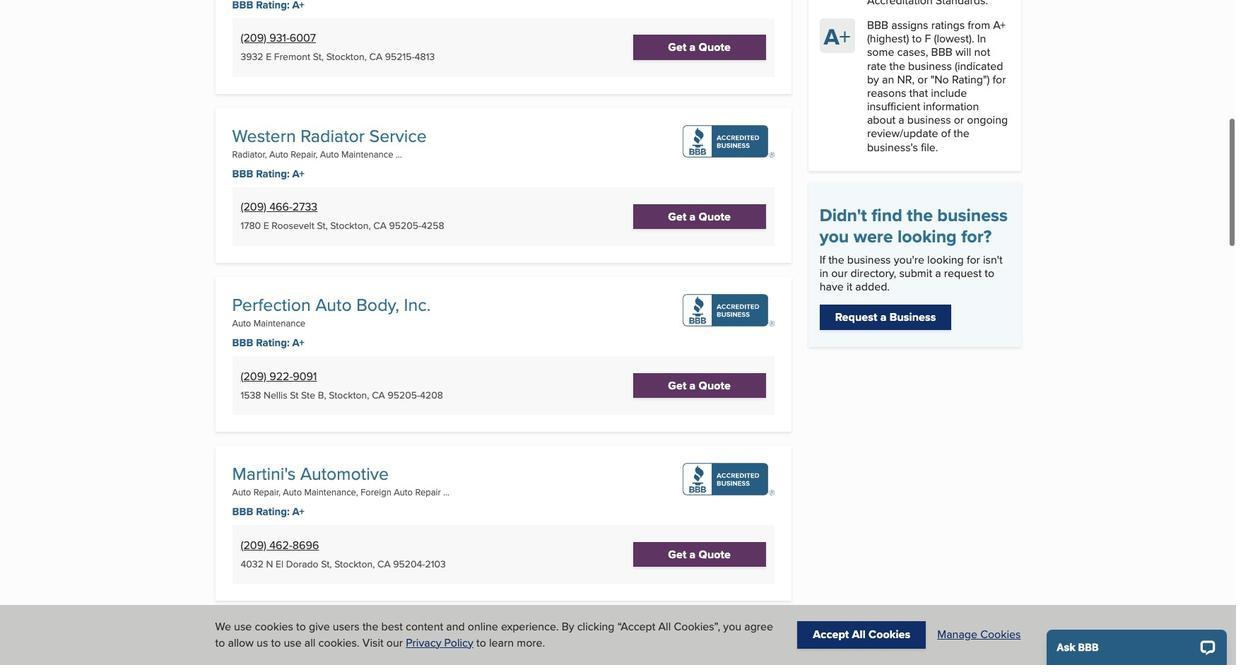 Task type: vqa. For each thing, say whether or not it's contained in the screenshot.


Task type: locate. For each thing, give the bounding box(es) containing it.
0 vertical spatial looking
[[898, 223, 957, 249]]

0 horizontal spatial for
[[967, 252, 981, 268]]

st
[[313, 50, 322, 64], [317, 219, 326, 233], [290, 388, 299, 402], [321, 557, 330, 571]]

2 (209) from the top
[[241, 199, 267, 215]]

allow
[[228, 635, 254, 651]]

to inside "bbb assigns ratings from a+ (highest) to f (lowest). in some cases, bbb will not rate the business (indicated by an nr, or "no rating") for reasons that include insufficient information about a business or ongoing review/update of the business's file."
[[912, 31, 922, 47]]

the right of
[[954, 125, 970, 142]]

95205- inside "(209) 922-9091 1538 nellis st ste b , stockton, ca 95205-4208"
[[388, 388, 420, 402]]

accept all cookies
[[813, 627, 911, 643]]

ca left 95204-
[[378, 557, 391, 571]]

rating")
[[952, 71, 990, 87]]

(209) for martini's
[[241, 537, 267, 554]]

1 quote from the top
[[699, 39, 731, 55]]

get a quote for martini's automotive
[[668, 547, 731, 563]]

4 (209) from the top
[[241, 537, 267, 554]]

you inside we use cookies to give users the best content and online experience. by clicking "accept all cookies", you agree to allow us to use all cookies. visit our
[[724, 619, 742, 635]]

accept all cookies button
[[798, 622, 926, 649]]

3 accredited business image from the top
[[683, 463, 775, 496]]

request a business link
[[820, 305, 952, 330]]

0 vertical spatial or
[[918, 71, 928, 87]]

to inside didn't find the business you were looking for? if the business you're looking for isn't in our directory, submit a request to have it added.
[[985, 265, 995, 281]]

1 vertical spatial ...
[[443, 486, 450, 498]]

or
[[918, 71, 928, 87], [954, 112, 965, 128]]

...
[[396, 147, 402, 160], [443, 486, 450, 498]]

3 get a quote link from the top
[[633, 373, 766, 398]]

0 horizontal spatial maintenance
[[254, 317, 306, 329]]

(209) inside "(209) 922-9091 1538 nellis st ste b , stockton, ca 95205-4208"
[[241, 368, 267, 384]]

added.
[[856, 279, 890, 295]]

bbb right f
[[932, 44, 953, 60]]

for inside "bbb assigns ratings from a+ (highest) to f (lowest). in some cases, bbb will not rate the business (indicated by an nr, or "no rating") for reasons that include insufficient information about a business or ongoing review/update of the business's file."
[[993, 71, 1007, 87]]

(209) up 1780
[[241, 199, 267, 215]]

rating: inside martini's automotive auto repair, auto maintenance, foreign auto repair ... bbb rating: a+
[[256, 504, 290, 520]]

were
[[854, 223, 893, 249]]

bbb down perfection at left
[[232, 335, 253, 351]]

(209) inside the (209) 466-2733 1780 e roosevelt st , stockton, ca 95205-4258
[[241, 199, 267, 215]]

ca inside "(209) 922-9091 1538 nellis st ste b , stockton, ca 95205-4208"
[[372, 388, 385, 402]]

... right radiator
[[396, 147, 402, 160]]

repair,
[[291, 147, 318, 160], [254, 486, 281, 498]]

(209) up 4032
[[241, 537, 267, 554]]

cookies inside button
[[981, 627, 1021, 643]]

us
[[257, 635, 268, 651]]

2 cookies from the left
[[981, 627, 1021, 643]]

radiator,
[[232, 147, 267, 160]]

cookies
[[869, 627, 911, 643], [981, 627, 1021, 643]]

stockton, right "dorado"
[[335, 557, 375, 571]]

1 rating: from the top
[[256, 166, 290, 182]]

auto
[[269, 147, 288, 160], [320, 147, 339, 160], [315, 292, 352, 317], [232, 317, 251, 329], [232, 486, 251, 498], [283, 486, 302, 498], [394, 486, 413, 498]]

0 horizontal spatial ...
[[396, 147, 402, 160]]

1 vertical spatial e
[[264, 219, 269, 233]]

stockton, left the "95215-"
[[326, 50, 367, 64]]

e inside (209) 931-6007 3932 e fremont st , stockton, ca 95215-4813
[[266, 50, 272, 64]]

cookies right manage
[[981, 627, 1021, 643]]

auto up the (209) 922-9091 link
[[232, 317, 251, 329]]

1 vertical spatial maintenance
[[254, 317, 306, 329]]

1 vertical spatial you
[[724, 619, 742, 635]]

1 (209) from the top
[[241, 30, 267, 46]]

1 horizontal spatial for
[[993, 71, 1007, 87]]

2 get a quote from the top
[[668, 208, 731, 225]]

visit
[[363, 635, 384, 651]]

the inside we use cookies to give users the best content and online experience. by clicking "accept all cookies", you agree to allow us to use all cookies. visit our
[[363, 619, 379, 635]]

st right "dorado"
[[321, 557, 330, 571]]

, inside "(209) 922-9091 1538 nellis st ste b , stockton, ca 95205-4208"
[[324, 388, 326, 402]]

bbb down martini's
[[232, 504, 253, 520]]

get a quote for western radiator service
[[668, 208, 731, 225]]

, inside (209) 931-6007 3932 e fremont st , stockton, ca 95215-4813
[[322, 50, 324, 64]]

bbb down the radiator,
[[232, 166, 253, 182]]

stockton, inside (209) 462-8696 4032 n el dorado st , stockton, ca 95204-2103
[[335, 557, 375, 571]]

1 vertical spatial accredited business image
[[683, 294, 775, 326]]

cookies right accept
[[869, 627, 911, 643]]

quote
[[699, 39, 731, 55], [699, 208, 731, 225], [699, 377, 731, 394], [699, 547, 731, 563]]

use left all
[[284, 635, 302, 651]]

best
[[382, 619, 403, 635]]

all right "accept at the bottom of page
[[659, 619, 671, 635]]

1 vertical spatial 95205-
[[388, 388, 420, 402]]

reasons
[[867, 85, 907, 101]]

to left f
[[912, 31, 922, 47]]

our right visit
[[387, 635, 403, 651]]

maintenance inside perfection auto body, inc. auto maintenance bbb rating: a+
[[254, 317, 306, 329]]

st down 6007
[[313, 50, 322, 64]]

ca inside the (209) 466-2733 1780 e roosevelt st , stockton, ca 95205-4258
[[373, 219, 387, 233]]

ca left the "95215-"
[[369, 50, 383, 64]]

1 cookies from the left
[[869, 627, 911, 643]]

for
[[993, 71, 1007, 87], [967, 252, 981, 268]]

4 get a quote link from the top
[[633, 542, 766, 567]]

manage
[[938, 627, 978, 643]]

a+ inside perfection auto body, inc. auto maintenance bbb rating: a+
[[292, 335, 305, 351]]

privacy
[[406, 635, 442, 651]]

to right request
[[985, 265, 995, 281]]

rating: up (209) 462-8696 'link'
[[256, 504, 290, 520]]

auto left body,
[[315, 292, 352, 317]]

get for western radiator service
[[668, 208, 687, 225]]

repair, up (209) 462-8696 'link'
[[254, 486, 281, 498]]

1 horizontal spatial or
[[954, 112, 965, 128]]

0 horizontal spatial use
[[234, 619, 252, 635]]

business up isn't
[[938, 202, 1008, 228]]

1 horizontal spatial all
[[852, 627, 866, 643]]

, right "dorado"
[[330, 557, 332, 571]]

all right accept
[[852, 627, 866, 643]]

0 vertical spatial for
[[993, 71, 1007, 87]]

all inside button
[[852, 627, 866, 643]]

get a quote
[[668, 39, 731, 55], [668, 208, 731, 225], [668, 377, 731, 394], [668, 547, 731, 563]]

ca inside (209) 462-8696 4032 n el dorado st , stockton, ca 95204-2103
[[378, 557, 391, 571]]

1 vertical spatial repair,
[[254, 486, 281, 498]]

0 horizontal spatial or
[[918, 71, 928, 87]]

4 get from the top
[[668, 547, 687, 563]]

a+ inside martini's automotive auto repair, auto maintenance, foreign auto repair ... bbb rating: a+
[[292, 504, 305, 520]]

2 vertical spatial rating:
[[256, 504, 290, 520]]

muffler
[[325, 630, 379, 656]]

cases,
[[898, 44, 929, 60]]

2 get from the top
[[668, 208, 687, 225]]

e right 1780
[[264, 219, 269, 233]]

1 accredited business image from the top
[[683, 125, 775, 157]]

for right rating")
[[993, 71, 1007, 87]]

by
[[867, 71, 880, 87]]

0 horizontal spatial repair,
[[254, 486, 281, 498]]

ca left "4258"
[[373, 219, 387, 233]]

0 horizontal spatial all
[[659, 619, 671, 635]]

accredited business image
[[683, 125, 775, 157], [683, 294, 775, 326], [683, 463, 775, 496]]

a+ up 9091
[[292, 335, 305, 351]]

0 vertical spatial maintenance
[[341, 147, 393, 160]]

4 quote from the top
[[699, 547, 731, 563]]

repair, up 2733
[[291, 147, 318, 160]]

auto up the (209) 466-2733 1780 e roosevelt st , stockton, ca 95205-4258
[[320, 147, 339, 160]]

2103
[[425, 557, 446, 571]]

a+ right from
[[994, 17, 1006, 33]]

inc.
[[404, 292, 431, 317]]

1 vertical spatial rating:
[[256, 335, 290, 351]]

you
[[820, 223, 849, 249], [724, 619, 742, 635]]

, right fremont
[[322, 50, 324, 64]]

you left agree
[[724, 619, 742, 635]]

maintenance up the (209) 466-2733 1780 e roosevelt st , stockton, ca 95205-4258
[[341, 147, 393, 160]]

stockton, inside "(209) 922-9091 1538 nellis st ste b , stockton, ca 95205-4208"
[[329, 388, 369, 402]]

0 horizontal spatial our
[[387, 635, 403, 651]]

the right rate
[[890, 58, 906, 74]]

0 vertical spatial ...
[[396, 147, 402, 160]]

3 get from the top
[[668, 377, 687, 394]]

repair, inside martini's automotive auto repair, auto maintenance, foreign auto repair ... bbb rating: a+
[[254, 486, 281, 498]]

e inside the (209) 466-2733 1780 e roosevelt st , stockton, ca 95205-4258
[[264, 219, 269, 233]]

0 vertical spatial you
[[820, 223, 849, 249]]

0 vertical spatial rating:
[[256, 166, 290, 182]]

2 accredited business image from the top
[[683, 294, 775, 326]]

experience.
[[501, 619, 559, 635]]

0 vertical spatial 95205-
[[389, 219, 422, 233]]

more.
[[517, 635, 545, 651]]

radiator
[[301, 123, 365, 148]]

in
[[820, 265, 829, 281]]

mr. smog & muffler
[[232, 630, 379, 656]]

(209) 931-6007 3932 e fremont st , stockton, ca 95215-4813
[[241, 30, 435, 64]]

a+ inside "bbb assigns ratings from a+ (highest) to f (lowest). in some cases, bbb will not rate the business (indicated by an nr, or "no rating") for reasons that include insufficient information about a business or ongoing review/update of the business's file."
[[994, 17, 1006, 33]]

get a quote link
[[633, 35, 766, 60], [633, 204, 766, 229], [633, 373, 766, 398], [633, 542, 766, 567]]

clicking
[[577, 619, 615, 635]]

repair
[[415, 486, 441, 498]]

looking right you're
[[928, 252, 964, 268]]

a+ up 2733
[[292, 166, 305, 182]]

1 get a quote link from the top
[[633, 35, 766, 60]]

rating:
[[256, 166, 290, 182], [256, 335, 290, 351], [256, 504, 290, 520]]

cookies inside button
[[869, 627, 911, 643]]

1 horizontal spatial cookies
[[981, 627, 1021, 643]]

rating: down the radiator,
[[256, 166, 290, 182]]

find
[[872, 202, 903, 228]]

by
[[562, 619, 575, 635]]

business
[[909, 58, 952, 74], [908, 112, 951, 128], [938, 202, 1008, 228], [848, 252, 891, 268]]

(209) 931-6007 link
[[241, 30, 316, 46]]

0 vertical spatial e
[[266, 50, 272, 64]]

1 get from the top
[[668, 39, 687, 55]]

2 vertical spatial accredited business image
[[683, 463, 775, 496]]

all inside we use cookies to give users the best content and online experience. by clicking "accept all cookies", you agree to allow us to use all cookies. visit our
[[659, 619, 671, 635]]

0 vertical spatial our
[[832, 265, 848, 281]]

service
[[369, 123, 427, 148]]

maintenance up the (209) 922-9091 link
[[254, 317, 306, 329]]

4208
[[420, 388, 443, 402]]

4 get a quote from the top
[[668, 547, 731, 563]]

ratings
[[932, 17, 965, 33]]

4032
[[241, 557, 264, 571]]

1 horizontal spatial repair,
[[291, 147, 318, 160]]

or right nr, at the right
[[918, 71, 928, 87]]

3 (209) from the top
[[241, 368, 267, 384]]

agree
[[745, 619, 774, 635]]

st inside the (209) 466-2733 1780 e roosevelt st , stockton, ca 95205-4258
[[317, 219, 326, 233]]

(209) 922-9091 1538 nellis st ste b , stockton, ca 95205-4208
[[241, 368, 443, 402]]

looking
[[898, 223, 957, 249], [928, 252, 964, 268]]

mr.
[[232, 630, 255, 656]]

... inside western radiator service radiator, auto repair, auto maintenance ... bbb rating: a+
[[396, 147, 402, 160]]

a+ up "8696"
[[292, 504, 305, 520]]

the right if
[[829, 252, 845, 268]]

business down f
[[909, 58, 952, 74]]

for left isn't
[[967, 252, 981, 268]]

ca
[[369, 50, 383, 64], [373, 219, 387, 233], [372, 388, 385, 402], [378, 557, 391, 571]]

directory,
[[851, 265, 897, 281]]

business
[[890, 309, 936, 326]]

95205-
[[389, 219, 422, 233], [388, 388, 420, 402]]

business up the file.
[[908, 112, 951, 128]]

0 horizontal spatial you
[[724, 619, 742, 635]]

0 horizontal spatial cookies
[[869, 627, 911, 643]]

3 get a quote from the top
[[668, 377, 731, 394]]

(209) up 1538
[[241, 368, 267, 384]]

to left 'learn'
[[477, 635, 486, 651]]

e for 466-
[[264, 219, 269, 233]]

that
[[910, 85, 929, 101]]

use right we
[[234, 619, 252, 635]]

(209) 462-8696 link
[[241, 537, 319, 554]]

0 vertical spatial accredited business image
[[683, 125, 775, 157]]

3 quote from the top
[[699, 377, 731, 394]]

maintenance
[[341, 147, 393, 160], [254, 317, 306, 329]]

accredited business image for perfection auto body, inc.
[[683, 294, 775, 326]]

rating: up the (209) 922-9091 link
[[256, 335, 290, 351]]

manage cookies
[[938, 627, 1021, 643]]

stockton, right "b"
[[329, 388, 369, 402]]

, right roosevelt
[[326, 219, 328, 233]]

1 horizontal spatial our
[[832, 265, 848, 281]]

a inside "bbb assigns ratings from a+ (highest) to f (lowest). in some cases, bbb will not rate the business (indicated by an nr, or "no rating") for reasons that include insufficient information about a business or ongoing review/update of the business's file."
[[899, 112, 905, 128]]

1 horizontal spatial ...
[[443, 486, 450, 498]]

auto right the radiator,
[[269, 147, 288, 160]]

quote for western radiator service
[[699, 208, 731, 225]]

a
[[824, 20, 840, 53]]

st inside "(209) 922-9091 1538 nellis st ste b , stockton, ca 95205-4208"
[[290, 388, 299, 402]]

or right of
[[954, 112, 965, 128]]

the left best
[[363, 619, 379, 635]]

e for 931-
[[266, 50, 272, 64]]

you up if
[[820, 223, 849, 249]]

st inside (209) 931-6007 3932 e fremont st , stockton, ca 95215-4813
[[313, 50, 322, 64]]

looking up you're
[[898, 223, 957, 249]]

maintenance inside western radiator service radiator, auto repair, auto maintenance ... bbb rating: a+
[[341, 147, 393, 160]]

st down 2733
[[317, 219, 326, 233]]

to
[[912, 31, 922, 47], [985, 265, 995, 281], [296, 619, 306, 635], [215, 635, 225, 651], [271, 635, 281, 651], [477, 635, 486, 651]]

our inside didn't find the business you were looking for? if the business you're looking for isn't in our directory, submit a request to have it added.
[[832, 265, 848, 281]]

ca left 4208
[[372, 388, 385, 402]]

1 vertical spatial or
[[954, 112, 965, 128]]

st left the ste
[[290, 388, 299, 402]]

quote for perfection auto body, inc.
[[699, 377, 731, 394]]

to right the us
[[271, 635, 281, 651]]

western radiator service radiator, auto repair, auto maintenance ... bbb rating: a+
[[232, 123, 427, 182]]

get a quote link for martini's automotive
[[633, 542, 766, 567]]

you inside didn't find the business you were looking for? if the business you're looking for isn't in our directory, submit a request to have it added.
[[820, 223, 849, 249]]

1 vertical spatial our
[[387, 635, 403, 651]]

1 horizontal spatial you
[[820, 223, 849, 249]]

2 quote from the top
[[699, 208, 731, 225]]

(209) inside (209) 462-8696 4032 n el dorado st , stockton, ca 95204-2103
[[241, 537, 267, 554]]

get for perfection auto body, inc.
[[668, 377, 687, 394]]

martini's automotive link
[[232, 461, 389, 486]]

e right 3932
[[266, 50, 272, 64]]

auto left maintenance,
[[283, 486, 302, 498]]

, right the ste
[[324, 388, 326, 402]]

stockton, right roosevelt
[[330, 219, 371, 233]]

our right in
[[832, 265, 848, 281]]

dorado
[[286, 557, 319, 571]]

... right repair at bottom
[[443, 486, 450, 498]]

accredited business image for martini's automotive
[[683, 463, 775, 496]]

(209) up 3932
[[241, 30, 267, 46]]

2 get a quote link from the top
[[633, 204, 766, 229]]

(209)
[[241, 30, 267, 46], [241, 199, 267, 215], [241, 368, 267, 384], [241, 537, 267, 554]]

1 horizontal spatial maintenance
[[341, 147, 393, 160]]

3 rating: from the top
[[256, 504, 290, 520]]

business's
[[867, 139, 918, 155]]

cookies",
[[674, 619, 721, 635]]

2 rating: from the top
[[256, 335, 290, 351]]

0 vertical spatial repair,
[[291, 147, 318, 160]]

1 vertical spatial for
[[967, 252, 981, 268]]

file.
[[921, 139, 939, 155]]



Task type: describe. For each thing, give the bounding box(es) containing it.
1 horizontal spatial use
[[284, 635, 302, 651]]

9091
[[293, 368, 317, 384]]

st inside (209) 462-8696 4032 n el dorado st , stockton, ca 95204-2103
[[321, 557, 330, 571]]

(209) for western
[[241, 199, 267, 215]]

in
[[978, 31, 987, 47]]

roosevelt
[[272, 219, 315, 233]]

martini's automotive auto repair, auto maintenance, foreign auto repair ... bbb rating: a+
[[232, 461, 450, 520]]

(209) inside (209) 931-6007 3932 e fremont st , stockton, ca 95215-4813
[[241, 30, 267, 46]]

privacy policy link
[[406, 635, 474, 651]]

information
[[924, 98, 980, 115]]

1780
[[241, 219, 261, 233]]

bbb inside western radiator service radiator, auto repair, auto maintenance ... bbb rating: a+
[[232, 166, 253, 182]]

rate
[[867, 58, 887, 74]]

request a business
[[836, 309, 936, 326]]

if
[[820, 252, 826, 268]]

, inside the (209) 466-2733 1780 e roosevelt st , stockton, ca 95205-4258
[[326, 219, 328, 233]]

western
[[232, 123, 296, 148]]

(lowest).
[[934, 31, 975, 47]]

repair, inside western radiator service radiator, auto repair, auto maintenance ... bbb rating: a+
[[291, 147, 318, 160]]

perfection auto body, inc. auto maintenance bbb rating: a+
[[232, 292, 431, 351]]

(209) 922-9091 link
[[241, 368, 317, 384]]

(highest)
[[867, 31, 910, 47]]

1538
[[241, 388, 261, 402]]

&
[[309, 630, 320, 656]]

95204-
[[393, 557, 425, 571]]

automotive
[[300, 461, 389, 486]]

stockton, inside the (209) 466-2733 1780 e roosevelt st , stockton, ca 95205-4258
[[330, 219, 371, 233]]

... inside martini's automotive auto repair, auto maintenance, foreign auto repair ... bbb rating: a+
[[443, 486, 450, 498]]

users
[[333, 619, 360, 635]]

quote for martini's automotive
[[699, 547, 731, 563]]

(209) for perfection
[[241, 368, 267, 384]]

nr,
[[898, 71, 915, 87]]

to left give on the bottom of the page
[[296, 619, 306, 635]]

all
[[305, 635, 316, 651]]

rating: inside perfection auto body, inc. auto maintenance bbb rating: a+
[[256, 335, 290, 351]]

martini's
[[232, 461, 296, 486]]

get a quote link for perfection auto body, inc.
[[633, 373, 766, 398]]

give
[[309, 619, 330, 635]]

ste
[[301, 388, 315, 402]]

will
[[956, 44, 972, 60]]

auto left repair at bottom
[[394, 486, 413, 498]]

request
[[944, 265, 982, 281]]

fremont
[[274, 50, 310, 64]]

accredited business image for western radiator service
[[683, 125, 775, 157]]

cookies.
[[319, 635, 360, 651]]

, inside (209) 462-8696 4032 n el dorado st , stockton, ca 95204-2103
[[330, 557, 332, 571]]

didn't find the business you were looking for? if the business you're looking for isn't in our directory, submit a request to have it added.
[[820, 202, 1008, 295]]

rating: inside western radiator service radiator, auto repair, auto maintenance ... bbb rating: a+
[[256, 166, 290, 182]]

4258
[[422, 219, 445, 233]]

of
[[941, 125, 951, 142]]

1 get a quote from the top
[[668, 39, 731, 55]]

from
[[968, 17, 991, 33]]

body,
[[356, 292, 400, 317]]

get a quote link for western radiator service
[[633, 204, 766, 229]]

bbb up the some
[[867, 17, 889, 33]]

bbb assigns ratings from a+ (highest) to f (lowest). in some cases, bbb will not rate the business (indicated by an nr, or "no rating") for reasons that include insufficient information about a business or ongoing review/update of the business's file.
[[867, 17, 1008, 155]]

ongoing
[[967, 112, 1008, 128]]

and
[[446, 619, 465, 635]]

smog
[[260, 630, 304, 656]]

business down were
[[848, 252, 891, 268]]

f
[[925, 31, 931, 47]]

submit
[[900, 265, 933, 281]]

a +
[[824, 20, 851, 53]]

western radiator service link
[[232, 123, 427, 148]]

1 vertical spatial looking
[[928, 252, 964, 268]]

462-
[[270, 537, 293, 554]]

you're
[[894, 252, 925, 268]]

we use cookies to give users the best content and online experience. by clicking "accept all cookies", you agree to allow us to use all cookies. visit our
[[215, 619, 774, 651]]

a+ inside western radiator service radiator, auto repair, auto maintenance ... bbb rating: a+
[[292, 166, 305, 182]]

nellis
[[264, 388, 288, 402]]

some
[[867, 44, 895, 60]]

466-
[[270, 199, 293, 215]]

to left allow
[[215, 635, 225, 651]]

maintenance,
[[304, 486, 358, 498]]

for inside didn't find the business you were looking for? if the business you're looking for isn't in our directory, submit a request to have it added.
[[967, 252, 981, 268]]

for?
[[962, 223, 992, 249]]

privacy policy to learn more.
[[406, 635, 545, 651]]

bbb inside perfection auto body, inc. auto maintenance bbb rating: a+
[[232, 335, 253, 351]]

(indicated
[[955, 58, 1004, 74]]

policy
[[444, 635, 474, 651]]

our inside we use cookies to give users the best content and online experience. by clicking "accept all cookies", you agree to allow us to use all cookies. visit our
[[387, 635, 403, 651]]

95215-
[[385, 50, 415, 64]]

b
[[318, 388, 324, 402]]

ca inside (209) 931-6007 3932 e fremont st , stockton, ca 95215-4813
[[369, 50, 383, 64]]

n
[[266, 557, 273, 571]]

+
[[840, 20, 851, 52]]

922-
[[270, 368, 293, 384]]

content
[[406, 619, 443, 635]]

get for martini's automotive
[[668, 547, 687, 563]]

the right find
[[907, 202, 933, 228]]

get a quote for perfection auto body, inc.
[[668, 377, 731, 394]]

"accept
[[618, 619, 656, 635]]

auto up (209) 462-8696 'link'
[[232, 486, 251, 498]]

95205- inside the (209) 466-2733 1780 e roosevelt st , stockton, ca 95205-4258
[[389, 219, 422, 233]]

foreign
[[361, 486, 392, 498]]

isn't
[[983, 252, 1003, 268]]

perfection
[[232, 292, 311, 317]]

bbb inside martini's automotive auto repair, auto maintenance, foreign auto repair ... bbb rating: a+
[[232, 504, 253, 520]]

not
[[975, 44, 991, 60]]

6007
[[290, 30, 316, 46]]

a inside didn't find the business you were looking for? if the business you're looking for isn't in our directory, submit a request to have it added.
[[936, 265, 942, 281]]

3932
[[241, 50, 263, 64]]

review/update
[[867, 125, 939, 142]]

request
[[836, 309, 878, 326]]

didn't
[[820, 202, 867, 228]]

it
[[847, 279, 853, 295]]

"no
[[931, 71, 949, 87]]

perfection auto body, inc. link
[[232, 292, 431, 317]]

online
[[468, 619, 498, 635]]

stockton, inside (209) 931-6007 3932 e fremont st , stockton, ca 95215-4813
[[326, 50, 367, 64]]



